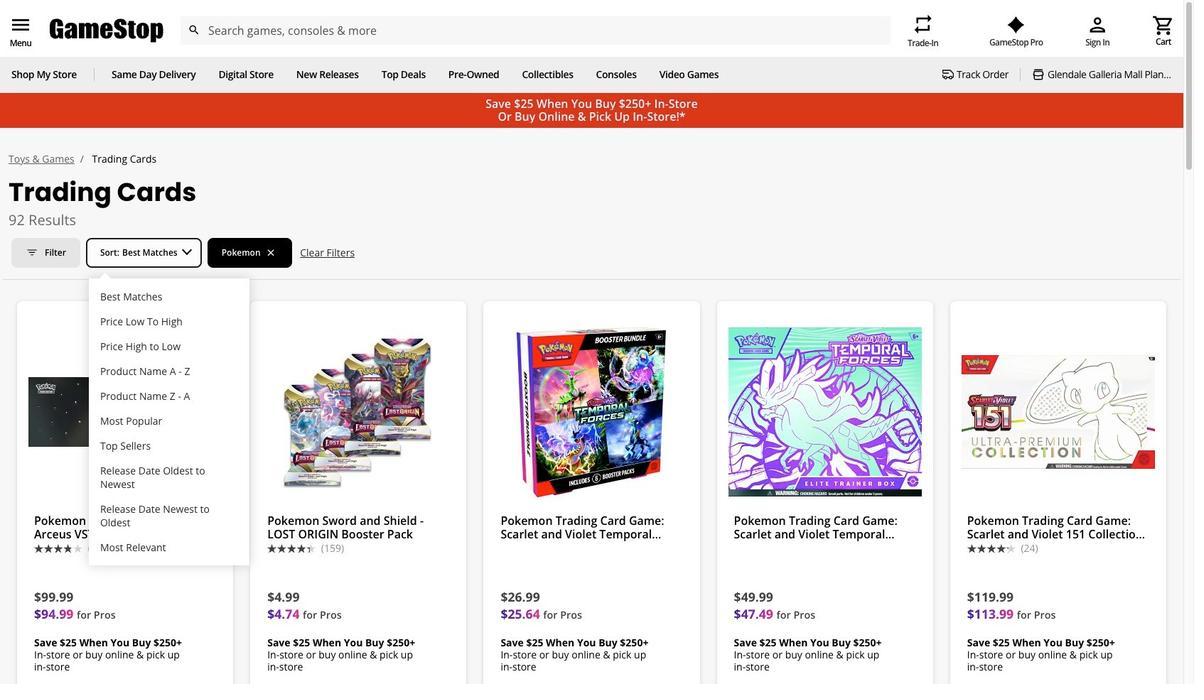 Task type: locate. For each thing, give the bounding box(es) containing it.
None search field
[[180, 16, 891, 45]]



Task type: vqa. For each thing, say whether or not it's contained in the screenshot.
search field at the top of page
yes



Task type: describe. For each thing, give the bounding box(es) containing it.
Search games, consoles & more search field
[[208, 16, 865, 45]]

gamestop image
[[50, 17, 164, 44]]

gamestop pro icon image
[[1008, 16, 1025, 33]]



